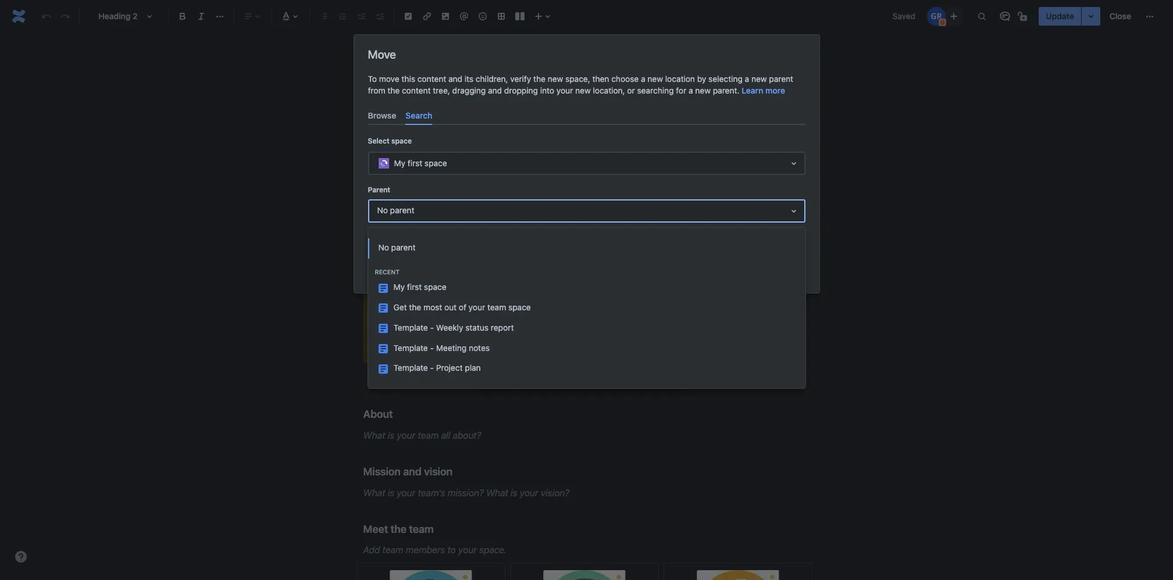 Task type: describe. For each thing, give the bounding box(es) containing it.
check
[[401, 345, 427, 355]]

template - project plan image
[[378, 365, 388, 374]]

get for get the most out of your team space icon
[[394, 303, 407, 312]]

0 vertical spatial to
[[444, 229, 455, 245]]

Give this page a title text field
[[363, 180, 806, 200]]

team up the members
[[409, 523, 434, 536]]

out for get the most out of your team space icon
[[445, 303, 457, 312]]

your down the template - project plan button
[[469, 303, 485, 312]]

suggestions
[[483, 253, 534, 264]]

get the most out of your team space for get the most out of your team space image
[[460, 345, 613, 355]]

to
[[368, 74, 377, 84]]

:sunglasses: image
[[419, 290, 428, 299]]

learn more
[[742, 86, 786, 95]]

Main content area, start typing to enter text. text field
[[356, 224, 813, 581]]

undo ⌘z image
[[40, 9, 54, 23]]

status for "template - weekly status report" image
[[466, 323, 489, 333]]

the inside get the most out of your team space button
[[478, 345, 491, 355]]

template for template - meeting notes icon
[[394, 343, 428, 353]]

project for template - project plan "image"
[[436, 363, 463, 373]]

for
[[676, 86, 687, 95]]

the down :sunglasses: image
[[409, 303, 421, 312]]

everything
[[613, 253, 657, 264]]

my first space image
[[378, 284, 388, 293]]

template - meeting notes inside template - meeting notes button
[[430, 308, 537, 319]]

indent tab image
[[373, 9, 387, 23]]

space down templates:
[[509, 303, 531, 312]]

get the most out of your team space button
[[447, 343, 616, 357]]

of for get the most out of your team space image
[[533, 345, 541, 355]]

tree,
[[433, 86, 450, 95]]

0 vertical spatial my
[[380, 52, 391, 62]]

mission and vision
[[363, 465, 453, 478]]

select space
[[368, 137, 412, 146]]

meet
[[363, 523, 388, 536]]

Parent text field
[[376, 206, 378, 217]]

page
[[470, 272, 491, 282]]

parent inside to move this content and its children, verify the new space, then choose a new location by selecting a new parent from the content tree, dragging and dropping into your new location, or searching for a new parent.
[[769, 74, 794, 84]]

:dart: image
[[419, 326, 428, 336]]

1 vertical spatial my first space
[[394, 158, 447, 168]]

started
[[418, 272, 448, 282]]

most for get the most out of your team space icon
[[424, 303, 442, 312]]

customizable.
[[668, 253, 726, 264]]

space up this
[[410, 52, 433, 62]]

get the most out of your team space image
[[450, 345, 458, 355]]

welcome
[[387, 229, 441, 245]]

plan for :sunglasses: icon
[[510, 290, 527, 300]]

template down the template - project plan button
[[430, 308, 469, 319]]

close
[[1110, 11, 1132, 21]]

1 vertical spatial no parent
[[378, 243, 416, 252]]

learn more link
[[742, 85, 786, 97]]

or
[[627, 86, 635, 95]]

2 vertical spatial parent
[[391, 243, 416, 252]]

new up searching
[[648, 74, 663, 84]]

team up suggestions
[[487, 229, 516, 245]]

add
[[363, 545, 380, 556]]

added
[[429, 253, 455, 264]]

- down the template - project plan button
[[471, 308, 475, 319]]

template - project plan for :sunglasses: icon
[[430, 290, 527, 300]]

confluence image
[[9, 7, 28, 26]]

0 vertical spatial my first space
[[380, 52, 433, 62]]

report for "template - weekly status report" image
[[491, 323, 514, 333]]

space,
[[566, 74, 590, 84]]

selecting
[[709, 74, 743, 84]]

0 horizontal spatial a
[[641, 74, 646, 84]]

parent
[[368, 186, 390, 194]]

- for :sunglasses: icon
[[471, 290, 475, 300]]

layouts image
[[513, 9, 527, 23]]

:dart: image
[[419, 326, 428, 336]]

italic ⌘i image
[[194, 9, 208, 23]]

about
[[363, 408, 393, 421]]

template - meeting notes image
[[378, 344, 388, 354]]

2 vertical spatial my first space
[[394, 282, 447, 292]]

vision?
[[541, 488, 570, 498]]

adjust update settings image
[[1084, 9, 1098, 23]]

out for get the most out of your team space image
[[517, 345, 530, 355]]

0 vertical spatial no parent
[[377, 205, 415, 215]]

the up into
[[534, 74, 546, 84]]

children,
[[476, 74, 508, 84]]

what for what is your team's mission? what is your vision?
[[363, 488, 385, 498]]

tab list inside "move" dialog
[[363, 106, 810, 125]]

0 horizontal spatial out
[[430, 345, 443, 355]]

2 vertical spatial first
[[407, 282, 422, 292]]

vision
[[424, 465, 453, 478]]

space!
[[519, 229, 558, 245]]

0 vertical spatial first
[[393, 52, 408, 62]]

mission
[[363, 465, 401, 478]]

dropping
[[504, 86, 538, 95]]

team inside button
[[564, 345, 585, 355]]

0 vertical spatial no
[[377, 205, 388, 215]]

dragging
[[452, 86, 486, 95]]

template - meeting notes inside "move" dialog
[[394, 343, 490, 353]]

what is your team's mission? what is your vision?
[[363, 488, 570, 498]]

1 vertical spatial my
[[394, 158, 406, 168]]

0 vertical spatial content
[[418, 74, 446, 84]]

your up some
[[458, 229, 484, 245]]

we've added some suggestions and placeholders. everything is customizable.
[[401, 253, 726, 264]]

location,
[[593, 86, 625, 95]]

is left vision?
[[511, 488, 518, 498]]

2 vertical spatial my
[[394, 282, 405, 292]]

bold ⌘b image
[[176, 9, 190, 23]]

recent
[[375, 269, 400, 276]]

welcome to your team space!
[[387, 229, 558, 245]]

plan for template - project plan "image"
[[465, 363, 481, 373]]

all
[[441, 430, 451, 441]]

team's
[[418, 488, 445, 498]]

space.
[[479, 545, 507, 556]]

- for "template - weekly status report" image
[[430, 323, 434, 333]]

your inside to move this content and its children, verify the new space, then choose a new location by selecting a new parent from the content tree, dragging and dropping into your new location, or searching for a new parent.
[[557, 86, 573, 95]]

get started with page templates:
[[401, 272, 537, 282]]

Select space text field
[[377, 158, 379, 169]]

we've
[[401, 253, 426, 264]]

to move this content and its children, verify the new space, then choose a new location by selecting a new parent from the content tree, dragging and dropping into your new location, or searching for a new parent.
[[368, 74, 794, 95]]

meeting inside "move" dialog
[[436, 343, 467, 353]]

space inside button
[[588, 345, 613, 355]]

then
[[593, 74, 609, 84]]

members
[[406, 545, 445, 556]]

choose
[[612, 74, 639, 84]]

your up mission and vision
[[397, 430, 416, 441]]

project for :sunglasses: icon
[[478, 290, 507, 300]]

- for template - project plan "image"
[[430, 363, 434, 373]]

report for :dart: icon
[[538, 326, 564, 337]]



Task type: vqa. For each thing, say whether or not it's contained in the screenshot.
"status"
yes



Task type: locate. For each thing, give the bounding box(es) containing it.
2 horizontal spatial out
[[517, 345, 530, 355]]

bullet list ⌘⇧8 image
[[317, 9, 331, 23]]

your down the space,
[[557, 86, 573, 95]]

new
[[548, 74, 563, 84], [648, 74, 663, 84], [752, 74, 767, 84], [576, 86, 591, 95], [696, 86, 711, 95]]

project down get the most out of your team space image
[[436, 363, 463, 373]]

template - weekly status report button
[[416, 325, 567, 339]]

:check_mark: image
[[369, 234, 381, 245], [369, 234, 381, 245]]

no down the 'parent'
[[377, 205, 388, 215]]

notes inside button
[[514, 308, 537, 319]]

template for "template - weekly status report" image
[[394, 323, 428, 333]]

1 horizontal spatial most
[[493, 345, 514, 355]]

check out
[[401, 345, 446, 355]]

0 vertical spatial get the most out of your team space
[[394, 303, 531, 312]]

content down this
[[402, 86, 431, 95]]

report inside "move" dialog
[[491, 323, 514, 333]]

0 vertical spatial project
[[478, 290, 507, 300]]

about?
[[453, 430, 481, 441]]

most inside "move" dialog
[[424, 303, 442, 312]]

by
[[697, 74, 707, 84]]

project down page
[[478, 290, 507, 300]]

my first space
[[380, 52, 433, 62], [394, 158, 447, 168], [394, 282, 447, 292]]

redo ⌘⇧z image
[[58, 9, 72, 23]]

1 horizontal spatial status
[[510, 326, 536, 337]]

template up "check"
[[394, 323, 428, 333]]

a up learn
[[745, 74, 750, 84]]

what is your team all about?
[[363, 430, 481, 441]]

and down space! on the left top
[[536, 253, 552, 264]]

your up 'editor toolbar' toolbar
[[544, 345, 562, 355]]

your left "space."
[[458, 545, 477, 556]]

out
[[445, 303, 457, 312], [430, 345, 443, 355], [517, 345, 530, 355]]

template down with
[[430, 290, 469, 300]]

plan down the template - weekly status report button
[[465, 363, 481, 373]]

status
[[466, 323, 489, 333], [510, 326, 536, 337]]

project
[[478, 290, 507, 300], [436, 363, 463, 373]]

0 vertical spatial meeting
[[478, 308, 512, 319]]

0 horizontal spatial status
[[466, 323, 489, 333]]

parent up the we've
[[391, 243, 416, 252]]

1 horizontal spatial notes
[[514, 308, 537, 319]]

get
[[401, 272, 416, 282], [394, 303, 407, 312], [460, 345, 475, 355]]

plan inside button
[[510, 290, 527, 300]]

template down :dart: image
[[394, 343, 428, 353]]

get the most out of your team space for get the most out of your team space icon
[[394, 303, 531, 312]]

report down template - meeting notes button
[[491, 323, 514, 333]]

1 vertical spatial most
[[493, 345, 514, 355]]

weekly inside button
[[478, 326, 508, 337]]

content up tree,
[[418, 74, 446, 84]]

0 vertical spatial template - meeting notes
[[430, 308, 537, 319]]

plan inside "move" dialog
[[465, 363, 481, 373]]

most down the template - weekly status report button
[[493, 345, 514, 355]]

plan
[[510, 290, 527, 300], [465, 363, 481, 373]]

first
[[393, 52, 408, 62], [408, 158, 423, 168], [407, 282, 422, 292]]

of
[[459, 303, 467, 312], [533, 345, 541, 355]]

new down the space,
[[576, 86, 591, 95]]

add team members to your space.
[[363, 545, 507, 556]]

- down 'check out' on the left of page
[[430, 363, 434, 373]]

:notepad_spiral: image
[[419, 308, 428, 318], [419, 308, 428, 318]]

0 vertical spatial get
[[401, 272, 416, 282]]

1 horizontal spatial plan
[[510, 290, 527, 300]]

1 vertical spatial project
[[436, 363, 463, 373]]

numbered list ⌘⇧7 image
[[336, 9, 350, 23]]

out inside button
[[517, 345, 530, 355]]

1 vertical spatial no
[[378, 243, 389, 252]]

verify
[[511, 74, 531, 84]]

greg robinson image
[[928, 7, 946, 26]]

its
[[465, 74, 474, 84]]

a right for
[[689, 86, 693, 95]]

and
[[449, 74, 463, 84], [488, 86, 502, 95], [536, 253, 552, 264], [403, 465, 422, 478]]

is
[[659, 253, 666, 264], [388, 430, 395, 441], [388, 488, 395, 498], [511, 488, 518, 498]]

to
[[444, 229, 455, 245], [448, 545, 456, 556]]

emoji image
[[476, 9, 490, 23]]

location
[[666, 74, 695, 84]]

template for template - project plan "image"
[[394, 363, 428, 373]]

get inside button
[[460, 345, 475, 355]]

0 horizontal spatial plan
[[465, 363, 481, 373]]

1 horizontal spatial a
[[689, 86, 693, 95]]

is down about
[[388, 430, 395, 441]]

tab list containing browse
[[363, 106, 810, 125]]

mission?
[[448, 488, 484, 498]]

parent right parent text field on the top left of the page
[[390, 205, 415, 215]]

notes up get the most out of your team space button
[[514, 308, 537, 319]]

status for :dart: icon
[[510, 326, 536, 337]]

and left its
[[449, 74, 463, 84]]

more
[[766, 86, 786, 95]]

- right :dart: icon
[[430, 323, 434, 333]]

move
[[368, 48, 396, 61]]

outdent ⇧tab image
[[354, 9, 368, 23]]

0 vertical spatial parent
[[769, 74, 794, 84]]

template - project plan down 'check out' on the left of page
[[394, 363, 481, 373]]

template - project plan inside "move" dialog
[[394, 363, 481, 373]]

and left the vision
[[403, 465, 422, 478]]

template - project plan button
[[416, 288, 530, 302]]

template for :dart: icon
[[430, 326, 469, 337]]

notes
[[514, 308, 537, 319], [469, 343, 490, 353]]

of inside "move" dialog
[[459, 303, 467, 312]]

get for get the most out of your team space image
[[460, 345, 475, 355]]

plan down templates:
[[510, 290, 527, 300]]

template - weekly status report inside "move" dialog
[[394, 323, 514, 333]]

0 horizontal spatial weekly
[[436, 323, 463, 333]]

to up added
[[444, 229, 455, 245]]

notes down the template - weekly status report button
[[469, 343, 490, 353]]

- for template - meeting notes icon
[[430, 343, 434, 353]]

template
[[430, 290, 469, 300], [430, 308, 469, 319], [394, 323, 428, 333], [430, 326, 469, 337], [394, 343, 428, 353], [394, 363, 428, 373]]

template - project plan for template - project plan "image"
[[394, 363, 481, 373]]

your down mission and vision
[[397, 488, 416, 498]]

1 horizontal spatial meeting
[[478, 308, 512, 319]]

parent up the more
[[769, 74, 794, 84]]

open image
[[787, 204, 801, 218]]

0 vertical spatial of
[[459, 303, 467, 312]]

from
[[368, 86, 386, 95]]

1 vertical spatial of
[[533, 345, 541, 355]]

move dialog
[[354, 35, 820, 389]]

most inside button
[[493, 345, 514, 355]]

template - meeting notes up the template - weekly status report button
[[430, 308, 537, 319]]

move
[[379, 74, 400, 84]]

space down search
[[425, 158, 447, 168]]

a
[[641, 74, 646, 84], [745, 74, 750, 84], [689, 86, 693, 95]]

1 vertical spatial notes
[[469, 343, 490, 353]]

the down the template - weekly status report button
[[478, 345, 491, 355]]

out left get the most out of your team space image
[[430, 345, 443, 355]]

parent
[[769, 74, 794, 84], [390, 205, 415, 215], [391, 243, 416, 252]]

template - meeting notes down :dart: image
[[394, 343, 490, 353]]

of down the template - project plan button
[[459, 303, 467, 312]]

template down "check"
[[394, 363, 428, 373]]

what
[[363, 430, 385, 441], [363, 488, 385, 498], [486, 488, 508, 498]]

update button
[[1039, 7, 1082, 26]]

space right select at the left top of the page
[[392, 137, 412, 146]]

editor toolbar toolbar
[[478, 371, 691, 402]]

add image, video, or file image
[[439, 9, 453, 23]]

new up into
[[548, 74, 563, 84]]

your left vision?
[[520, 488, 539, 498]]

team inside "move" dialog
[[488, 303, 506, 312]]

team
[[487, 229, 516, 245], [488, 303, 506, 312], [564, 345, 585, 355], [418, 430, 439, 441], [409, 523, 434, 536], [383, 545, 404, 556]]

get the most out of your team space down the template - weekly status report button
[[460, 345, 613, 355]]

out down the template - weekly status report button
[[517, 345, 530, 355]]

- down template - meeting notes button
[[471, 326, 475, 337]]

template - weekly status report image
[[378, 324, 388, 334]]

weekly for :dart: icon
[[478, 326, 508, 337]]

1 horizontal spatial out
[[445, 303, 457, 312]]

space
[[410, 52, 433, 62], [392, 137, 412, 146], [425, 158, 447, 168], [424, 282, 447, 292], [509, 303, 531, 312], [588, 345, 613, 355]]

-
[[471, 290, 475, 300], [471, 308, 475, 319], [430, 323, 434, 333], [471, 326, 475, 337], [430, 343, 434, 353], [430, 363, 434, 373]]

my right my first space icon
[[394, 282, 405, 292]]

my right move this page icon
[[380, 52, 391, 62]]

template - project plan inside button
[[430, 290, 527, 300]]

learn
[[742, 86, 764, 95]]

- for :dart: icon
[[471, 326, 475, 337]]

1 horizontal spatial weekly
[[478, 326, 508, 337]]

report up get the most out of your team space button
[[538, 326, 564, 337]]

of for get the most out of your team space icon
[[459, 303, 467, 312]]

status inside "move" dialog
[[466, 323, 489, 333]]

into
[[540, 86, 555, 95]]

get the most out of your team space inside button
[[460, 345, 613, 355]]

2 horizontal spatial a
[[745, 74, 750, 84]]

tab list
[[363, 106, 810, 125]]

link image
[[420, 9, 434, 23]]

my first space up this
[[380, 52, 433, 62]]

of inside button
[[533, 345, 541, 355]]

weekly
[[436, 323, 463, 333], [478, 326, 508, 337]]

no up recent
[[378, 243, 389, 252]]

get down the we've
[[401, 272, 416, 282]]

template - weekly status report inside button
[[430, 326, 564, 337]]

new down by
[[696, 86, 711, 95]]

template for :sunglasses: icon
[[430, 290, 469, 300]]

get right get the most out of your team space icon
[[394, 303, 407, 312]]

browse
[[368, 111, 396, 120]]

table image
[[495, 9, 509, 23]]

2 vertical spatial get
[[460, 345, 475, 355]]

1 horizontal spatial report
[[538, 326, 564, 337]]

:sunglasses: image
[[419, 290, 428, 299]]

what right mission?
[[486, 488, 508, 498]]

content
[[418, 74, 446, 84], [402, 86, 431, 95]]

is down mission
[[388, 488, 395, 498]]

close button
[[1103, 7, 1139, 26]]

1 vertical spatial template - meeting notes
[[394, 343, 490, 353]]

meeting
[[478, 308, 512, 319], [436, 343, 467, 353]]

weekly for "template - weekly status report" image
[[436, 323, 463, 333]]

team up the template - weekly status report button
[[488, 303, 506, 312]]

status up get the most out of your team space button
[[510, 326, 536, 337]]

status inside button
[[510, 326, 536, 337]]

1 vertical spatial meeting
[[436, 343, 467, 353]]

0 horizontal spatial meeting
[[436, 343, 467, 353]]

- down get started with page templates:
[[471, 290, 475, 300]]

template - project plan
[[430, 290, 527, 300], [394, 363, 481, 373]]

template - meeting notes button
[[416, 306, 540, 320]]

0 horizontal spatial report
[[491, 323, 514, 333]]

new up learn more
[[752, 74, 767, 84]]

template - weekly status report down template - meeting notes button
[[430, 326, 564, 337]]

0 vertical spatial plan
[[510, 290, 527, 300]]

status down template - meeting notes button
[[466, 323, 489, 333]]

my
[[380, 52, 391, 62], [394, 158, 406, 168], [394, 282, 405, 292]]

1 vertical spatial template - project plan
[[394, 363, 481, 373]]

no parent down the 'parent'
[[377, 205, 415, 215]]

my right select space text box
[[394, 158, 406, 168]]

team up 'editor toolbar' toolbar
[[564, 345, 585, 355]]

action item image
[[401, 9, 415, 23]]

get the most out of your team space
[[394, 303, 531, 312], [460, 345, 613, 355]]

of down the template - weekly status report button
[[533, 345, 541, 355]]

your inside button
[[544, 345, 562, 355]]

most down :sunglasses: image
[[424, 303, 442, 312]]

is right everything
[[659, 253, 666, 264]]

weekly inside "move" dialog
[[436, 323, 463, 333]]

the
[[534, 74, 546, 84], [388, 86, 400, 95], [409, 303, 421, 312], [478, 345, 491, 355], [391, 523, 407, 536]]

what for what is your team all about?
[[363, 430, 385, 441]]

your
[[557, 86, 573, 95], [458, 229, 484, 245], [469, 303, 485, 312], [544, 345, 562, 355], [397, 430, 416, 441], [397, 488, 416, 498], [520, 488, 539, 498], [458, 545, 477, 556]]

select
[[368, 137, 390, 146]]

first down started
[[407, 282, 422, 292]]

confluence image
[[9, 7, 28, 26]]

my first space link
[[380, 50, 433, 64]]

to right the members
[[448, 545, 456, 556]]

some
[[458, 253, 480, 264]]

1 vertical spatial first
[[408, 158, 423, 168]]

meet the team
[[363, 523, 434, 536]]

most for get the most out of your team space image
[[493, 345, 514, 355]]

get the most out of your team space inside "move" dialog
[[394, 303, 531, 312]]

my first space down started
[[394, 282, 447, 292]]

project inside button
[[478, 290, 507, 300]]

meeting inside button
[[478, 308, 512, 319]]

1 vertical spatial plan
[[465, 363, 481, 373]]

0 vertical spatial template - project plan
[[430, 290, 527, 300]]

out inside "move" dialog
[[445, 303, 457, 312]]

get inside "move" dialog
[[394, 303, 407, 312]]

update
[[1046, 11, 1075, 21]]

templates:
[[493, 272, 537, 282]]

project inside "move" dialog
[[436, 363, 463, 373]]

the right meet
[[391, 523, 407, 536]]

0 horizontal spatial project
[[436, 363, 463, 373]]

what down mission
[[363, 488, 385, 498]]

1 horizontal spatial project
[[478, 290, 507, 300]]

saved
[[893, 11, 916, 21]]

1 vertical spatial content
[[402, 86, 431, 95]]

no parent
[[377, 205, 415, 215], [378, 243, 416, 252]]

no parent up the we've
[[378, 243, 416, 252]]

0 horizontal spatial most
[[424, 303, 442, 312]]

get the most out of your team space image
[[378, 304, 388, 313]]

report inside button
[[538, 326, 564, 337]]

1 vertical spatial to
[[448, 545, 456, 556]]

template - weekly status report for :dart: icon
[[430, 326, 564, 337]]

first up this
[[393, 52, 408, 62]]

0 vertical spatial notes
[[514, 308, 537, 319]]

1 vertical spatial parent
[[390, 205, 415, 215]]

open image
[[787, 157, 801, 171]]

out down the template - project plan button
[[445, 303, 457, 312]]

my first space down select space
[[394, 158, 447, 168]]

template - weekly status report for "template - weekly status report" image
[[394, 323, 514, 333]]

search
[[406, 111, 433, 120]]

meeting right "check"
[[436, 343, 467, 353]]

parent.
[[713, 86, 740, 95]]

team right add
[[383, 545, 404, 556]]

notes inside "move" dialog
[[469, 343, 490, 353]]

mention image
[[457, 9, 471, 23]]

space down started
[[424, 282, 447, 292]]

1 vertical spatial get the most out of your team space
[[460, 345, 613, 355]]

weekly down template - meeting notes button
[[478, 326, 508, 337]]

template - weekly status report
[[394, 323, 514, 333], [430, 326, 564, 337]]

team left all
[[418, 430, 439, 441]]

1 horizontal spatial of
[[533, 345, 541, 355]]

placeholders.
[[554, 253, 610, 264]]

1 vertical spatial get
[[394, 303, 407, 312]]

first down select space
[[408, 158, 423, 168]]

move this page image
[[366, 52, 375, 62]]

and down children,
[[488, 86, 502, 95]]

get right get the most out of your team space image
[[460, 345, 475, 355]]

get the most out of your team space down the template - project plan button
[[394, 303, 531, 312]]

0 horizontal spatial of
[[459, 303, 467, 312]]

report
[[491, 323, 514, 333], [538, 326, 564, 337]]

- right "check"
[[430, 343, 434, 353]]

the down move on the top left of the page
[[388, 86, 400, 95]]

searching
[[637, 86, 674, 95]]

this
[[402, 74, 415, 84]]

0 vertical spatial most
[[424, 303, 442, 312]]

template up get the most out of your team space image
[[430, 326, 469, 337]]

with
[[450, 272, 468, 282]]

meeting up the template - weekly status report button
[[478, 308, 512, 319]]

what down about
[[363, 430, 385, 441]]

0 horizontal spatial notes
[[469, 343, 490, 353]]



